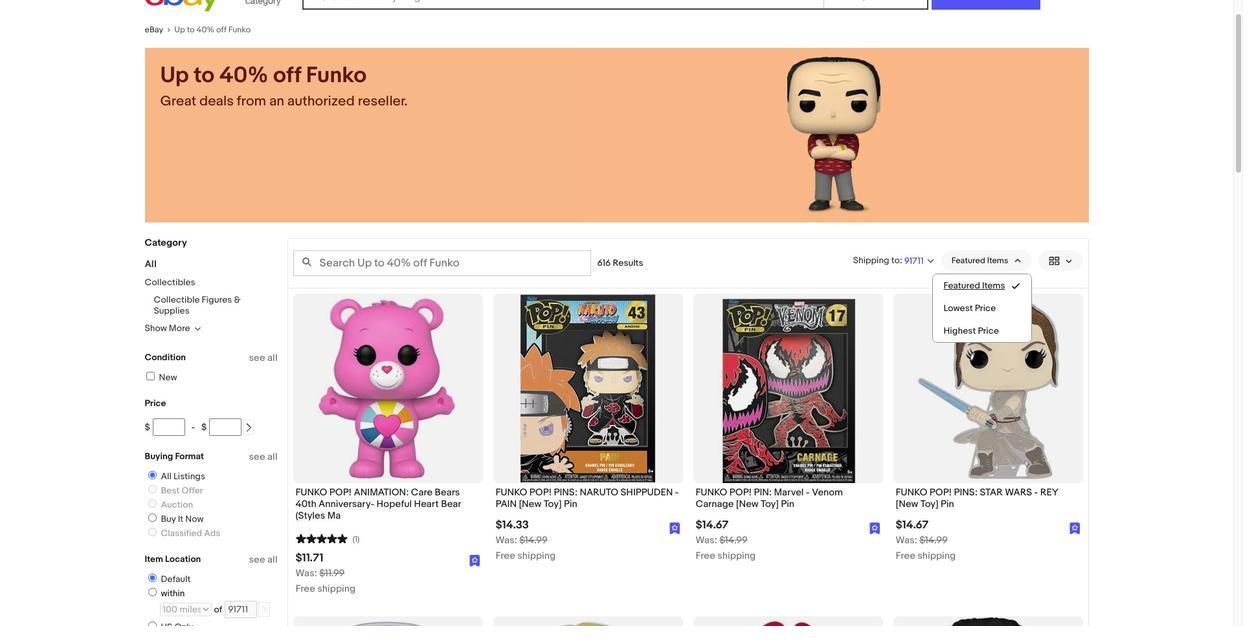 Task type: vqa. For each thing, say whether or not it's contained in the screenshot.
right cancel
no



Task type: describe. For each thing, give the bounding box(es) containing it.
collectibles link
[[145, 277, 195, 288]]

price for lowest price
[[975, 303, 996, 314]]

funko for funko pop! pin: marvel - venom carnage [new toy] pin
[[696, 487, 728, 499]]

go image
[[260, 606, 269, 615]]

[object undefined] image for $11.71
[[469, 556, 480, 567]]

(1) link
[[296, 533, 360, 545]]

$11.99
[[319, 568, 345, 580]]

buying format
[[145, 451, 204, 462]]

show more button
[[145, 323, 201, 334]]

buying
[[145, 451, 173, 462]]

price for highest price
[[978, 326, 999, 337]]

auction link
[[143, 500, 196, 511]]

format
[[175, 451, 204, 462]]

now
[[185, 514, 204, 525]]

funko for up to 40% off funko
[[228, 25, 251, 35]]

default link
[[143, 574, 193, 585]]

pop! for funko pop! pins: star wars - rey [new toy] pin
[[930, 487, 952, 499]]

was: $14.99 free shipping for funko pop! pins: naruto shippuden - pain [new toy] pin
[[496, 535, 556, 563]]

pop! for funko pop! pins: naruto shippuden - pain [new toy] pin
[[530, 487, 552, 499]]

91711 text field
[[225, 602, 257, 619]]

within
[[161, 589, 185, 600]]

5 out of 5 stars image
[[296, 533, 347, 545]]

new
[[159, 372, 177, 383]]

was: for funko pop! pins: star wars - rey [new toy] pin
[[896, 535, 918, 548]]

[object undefined] image for $14.33
[[670, 522, 680, 535]]

wars
[[1005, 487, 1033, 499]]

carnage
[[696, 499, 734, 511]]

figures
[[202, 295, 232, 306]]

funko for funko pop! pins: naruto shippuden - pain [new toy] pin
[[496, 487, 527, 499]]

pin for star
[[941, 499, 955, 511]]

highest price link
[[934, 320, 1031, 343]]

items for featured items 'link' at the top right
[[983, 280, 1006, 291]]

pop! for funko pop! pin: marvel - venom carnage [new toy] pin
[[730, 487, 752, 499]]

- right minimum value "text box"
[[192, 422, 195, 433]]

see for buying format
[[249, 451, 265, 464]]

best offer link
[[143, 486, 206, 497]]

supplies
[[154, 306, 190, 317]]

ads
[[204, 529, 220, 540]]

free for funko pop! pin: marvel - venom carnage [new toy] pin
[[696, 551, 716, 563]]

funko pop! pins: star wars - rey [new toy] pin
[[896, 487, 1059, 511]]

was: inside was: $11.99 free shipping
[[296, 568, 317, 580]]

[new for funko pop! pins: naruto shippuden - pain [new toy] pin
[[519, 499, 542, 511]]

was: for funko pop! pin: marvel - venom carnage [new toy] pin
[[696, 535, 717, 548]]

see all button for buying format
[[249, 451, 278, 464]]

new link
[[144, 372, 177, 383]]

was: for funko pop! pins: naruto shippuden - pain [new toy] pin
[[496, 535, 517, 548]]

item
[[145, 554, 163, 565]]

&
[[234, 295, 241, 306]]

item location
[[145, 554, 201, 565]]

see for item location
[[249, 554, 265, 567]]

40% for up to 40% off funko great deals from an authorized reseller.
[[219, 62, 268, 89]]

collectibles
[[145, 277, 195, 288]]

funko for funko pop! pins: star wars - rey [new toy] pin
[[896, 487, 928, 499]]

(1)
[[353, 535, 360, 545]]

off for up to 40% off funko great deals from an authorized reseller.
[[273, 62, 301, 89]]

buy it now link
[[143, 514, 206, 525]]

shipping to : 91711
[[853, 255, 924, 267]]

all for buying format
[[267, 451, 278, 464]]

pins: for $14.33
[[554, 487, 578, 499]]

free inside was: $11.99 free shipping
[[296, 583, 315, 596]]

Search for anything text field
[[304, 0, 821, 8]]

Classified Ads radio
[[148, 529, 156, 537]]

offer
[[182, 486, 203, 497]]

default
[[161, 574, 191, 585]]

- inside funko pop! pin: marvel - venom carnage [new toy] pin
[[806, 487, 810, 499]]

more
[[169, 323, 190, 334]]

highest
[[944, 326, 976, 337]]

:
[[900, 255, 903, 266]]

collectible
[[154, 295, 200, 306]]

items for featured items 'dropdown button'
[[988, 256, 1009, 266]]

classified ads
[[161, 529, 220, 540]]

featured items button
[[942, 251, 1032, 271]]

shippuden
[[621, 487, 673, 499]]

to for up to 40% off funko great deals from an authorized reseller.
[[194, 62, 214, 89]]

anniversary-
[[319, 499, 374, 511]]

rey
[[1041, 487, 1059, 499]]

see all for condition
[[249, 352, 278, 365]]

[new for funko pop! pins: star wars - rey [new toy] pin
[[896, 499, 919, 511]]

featured items for featured items 'dropdown button'
[[952, 256, 1009, 266]]

highest price
[[944, 326, 999, 337]]

toy] for star
[[921, 499, 939, 511]]

reseller.
[[358, 93, 408, 110]]

All Listings radio
[[148, 472, 156, 480]]

see for condition
[[249, 352, 265, 365]]

off for up to 40% off funko
[[216, 25, 227, 35]]

ebay link
[[145, 25, 174, 35]]

animation:
[[354, 487, 409, 499]]

authorized
[[287, 93, 355, 110]]

bear
[[441, 499, 461, 511]]

up to 40% off funko main content
[[134, 15, 1099, 627]]

[object undefined] image for $14.67
[[870, 523, 881, 535]]

heart
[[414, 499, 439, 511]]

pin:
[[754, 487, 772, 499]]

funko pop! animation: my hero academia- shigaraki (mha) [new toy] vinyl figure image
[[734, 617, 842, 627]]

results
[[613, 258, 643, 269]]

funko pop! pins: hunterxhunter - kurapika [new toy] pin image
[[522, 617, 654, 627]]

$14.99 for funko pop! pin: marvel - venom carnage [new toy] pin
[[720, 535, 748, 548]]

featured for featured items 'dropdown button'
[[952, 256, 986, 266]]

[object undefined] image for $14.33
[[670, 523, 680, 535]]

shipping inside was: $11.99 free shipping
[[318, 583, 356, 596]]

to for shipping to : 91711
[[892, 255, 900, 266]]

pain
[[496, 499, 517, 511]]

ebay
[[145, 25, 163, 35]]

naruto
[[580, 487, 619, 499]]

it
[[178, 514, 183, 525]]

funko pop! animation: care bears 40th anniversary- hopeful heart bear (styles ma image
[[318, 294, 458, 484]]

shipping
[[853, 255, 890, 266]]

listings
[[174, 472, 205, 483]]

best offer
[[161, 486, 203, 497]]

US Only radio
[[148, 622, 156, 627]]

of
[[214, 605, 222, 616]]

Best Offer radio
[[148, 486, 156, 494]]

featured items for featured items 'link' at the top right
[[944, 280, 1006, 291]]

$14.67 for funko pop! pin: marvel - venom carnage [new toy] pin
[[696, 520, 729, 533]]

see all for item location
[[249, 554, 278, 567]]

free for funko pop! pins: star wars - rey [new toy] pin
[[896, 551, 916, 563]]

star
[[980, 487, 1003, 499]]

Default radio
[[148, 574, 156, 583]]

all for all listings
[[161, 472, 172, 483]]



Task type: locate. For each thing, give the bounding box(es) containing it.
funko for funko pop! animation: care bears 40th anniversary- hopeful heart bear (styles ma
[[296, 487, 327, 499]]

to
[[187, 25, 195, 35], [194, 62, 214, 89], [892, 255, 900, 266]]

lowest price link
[[934, 297, 1031, 320]]

all
[[267, 352, 278, 365], [267, 451, 278, 464], [267, 554, 278, 567]]

1 vertical spatial 40%
[[219, 62, 268, 89]]

price down new link
[[145, 398, 166, 409]]

2 horizontal spatial pin
[[941, 499, 955, 511]]

buy
[[161, 514, 176, 525]]

funko pop! pins: star wars - rey [new toy] pin image
[[916, 294, 1061, 484]]

location
[[165, 554, 201, 565]]

0 vertical spatial featured
[[952, 256, 986, 266]]

pins: for $14.67
[[954, 487, 978, 499]]

3 pin from the left
[[941, 499, 955, 511]]

pop! inside the funko pop! pins: star wars - rey [new toy] pin
[[930, 487, 952, 499]]

items
[[988, 256, 1009, 266], [983, 280, 1006, 291]]

featured
[[952, 256, 986, 266], [944, 280, 981, 291]]

funko pop! pins: gi joe - destro [new toy] pin image
[[326, 617, 450, 627]]

[object undefined] image for $14.67
[[870, 522, 881, 535]]

$14.99 for funko pop! pins: star wars - rey [new toy] pin
[[920, 535, 948, 548]]

1 vertical spatial funko
[[306, 62, 367, 89]]

[new inside funko pop! pin: marvel - venom carnage [new toy] pin
[[736, 499, 759, 511]]

funko for up to 40% off funko great deals from an authorized reseller.
[[306, 62, 367, 89]]

to right ebay "link"
[[187, 25, 195, 35]]

1 see all button from the top
[[249, 352, 278, 365]]

featured items inside 'dropdown button'
[[952, 256, 1009, 266]]

Minimum Value text field
[[153, 419, 185, 437]]

- right marvel
[[806, 487, 810, 499]]

pin
[[564, 499, 578, 511], [781, 499, 795, 511], [941, 499, 955, 511]]

0 vertical spatial up
[[174, 25, 185, 35]]

featured up featured items 'link' at the top right
[[952, 256, 986, 266]]

- left rey
[[1035, 487, 1038, 499]]

pins: left star at bottom right
[[954, 487, 978, 499]]

shipping for funko pop! pin: marvel - venom carnage [new toy] pin
[[718, 551, 756, 563]]

$14.99
[[520, 535, 548, 548], [720, 535, 748, 548], [920, 535, 948, 548]]

funko pop! animation: care bears 40th anniversary- hopeful heart bear (styles ma link
[[296, 487, 480, 526]]

pin inside funko pop! pins: naruto shippuden - pain [new toy] pin
[[564, 499, 578, 511]]

funko inside funko pop! pins: naruto shippuden - pain [new toy] pin
[[496, 487, 527, 499]]

None submit
[[932, 0, 1041, 10]]

2 vertical spatial see all button
[[249, 554, 278, 567]]

[new
[[519, 499, 542, 511], [736, 499, 759, 511], [896, 499, 919, 511]]

show more
[[145, 323, 190, 334]]

0 horizontal spatial $
[[145, 422, 150, 433]]

best
[[161, 486, 180, 497]]

2 $ from the left
[[201, 422, 207, 433]]

0 horizontal spatial $14.67
[[696, 520, 729, 533]]

0 horizontal spatial funko
[[228, 25, 251, 35]]

91711
[[905, 256, 924, 267]]

see
[[249, 352, 265, 365], [249, 451, 265, 464], [249, 554, 265, 567]]

1 pop! from the left
[[329, 487, 352, 499]]

great
[[160, 93, 196, 110]]

off right ebay "link"
[[216, 25, 227, 35]]

see all button
[[249, 352, 278, 365], [249, 451, 278, 464], [249, 554, 278, 567]]

3 see from the top
[[249, 554, 265, 567]]

- right "shippuden"
[[675, 487, 679, 499]]

an
[[269, 93, 284, 110]]

4 pop! from the left
[[930, 487, 952, 499]]

1 funko from the left
[[296, 487, 327, 499]]

40% for up to 40% off funko
[[197, 25, 214, 35]]

price
[[975, 303, 996, 314], [978, 326, 999, 337], [145, 398, 166, 409]]

all right 'all listings' radio
[[161, 472, 172, 483]]

- inside the funko pop! pins: star wars - rey [new toy] pin
[[1035, 487, 1038, 499]]

2 vertical spatial all
[[267, 554, 278, 567]]

$11.71
[[296, 552, 324, 565]]

funko pop! animation: care bears 40th anniversary- hopeful heart bear (styles ma
[[296, 487, 461, 523]]

-
[[192, 422, 195, 433], [675, 487, 679, 499], [806, 487, 810, 499], [1035, 487, 1038, 499]]

classified ads link
[[143, 529, 223, 540]]

items inside featured items 'link'
[[983, 280, 1006, 291]]

was: $14.99 free shipping for funko pop! pins: star wars - rey [new toy] pin
[[896, 535, 956, 563]]

featured items link
[[934, 275, 1031, 297]]

pins: inside funko pop! pins: naruto shippuden - pain [new toy] pin
[[554, 487, 578, 499]]

0 vertical spatial items
[[988, 256, 1009, 266]]

2 was: $14.99 free shipping from the left
[[696, 535, 756, 563]]

616 results
[[597, 258, 643, 269]]

collectibles collectible figures & supplies
[[145, 277, 241, 317]]

see all button for condition
[[249, 352, 278, 365]]

0 vertical spatial to
[[187, 25, 195, 35]]

0 vertical spatial price
[[975, 303, 996, 314]]

1 all from the top
[[267, 352, 278, 365]]

up right ebay
[[174, 25, 185, 35]]

Maximum Value text field
[[209, 419, 242, 437]]

1 see from the top
[[249, 352, 265, 365]]

1 was: $14.99 free shipping from the left
[[496, 535, 556, 563]]

1 vertical spatial see all button
[[249, 451, 278, 464]]

1 horizontal spatial funko
[[306, 62, 367, 89]]

collectible figures & supplies link
[[154, 295, 241, 317]]

within radio
[[148, 589, 156, 597]]

hopeful
[[377, 499, 412, 511]]

pin left naruto
[[564, 499, 578, 511]]

see all for buying format
[[249, 451, 278, 464]]

pop! inside funko pop! pins: naruto shippuden - pain [new toy] pin
[[530, 487, 552, 499]]

1 vertical spatial items
[[983, 280, 1006, 291]]

1 $14.67 from the left
[[696, 520, 729, 533]]

(styles
[[296, 511, 325, 523]]

1 horizontal spatial toy]
[[761, 499, 779, 511]]

funko inside funko pop! pin: marvel - venom carnage [new toy] pin
[[696, 487, 728, 499]]

funko inside "funko pop! animation: care bears 40th anniversary- hopeful heart bear (styles ma"
[[296, 487, 327, 499]]

$ left the maximum value text field
[[201, 422, 207, 433]]

$ left minimum value "text box"
[[145, 422, 150, 433]]

up for up to 40% off funko great deals from an authorized reseller.
[[160, 62, 189, 89]]

1 horizontal spatial pin
[[781, 499, 795, 511]]

toy] for marvel
[[761, 499, 779, 511]]

to inside shipping to : 91711
[[892, 255, 900, 266]]

1 vertical spatial up
[[160, 62, 189, 89]]

2 horizontal spatial toy]
[[921, 499, 939, 511]]

0 vertical spatial see all button
[[249, 352, 278, 365]]

funko pop! pins: naruto shippuden - pain [new toy] pin link
[[496, 487, 680, 514]]

funko pop! pins: naruto shippuden - pain [new toy] pin image
[[520, 294, 656, 484]]

price down lowest price link
[[978, 326, 999, 337]]

was: $11.99 free shipping
[[296, 568, 356, 596]]

up to 40% off funko great deals from an authorized reseller.
[[160, 62, 408, 110]]

$14.67 for funko pop! pins: star wars - rey [new toy] pin
[[896, 520, 929, 533]]

shipping for funko pop! pins: naruto shippuden - pain [new toy] pin
[[518, 551, 556, 563]]

0 vertical spatial featured items
[[952, 256, 1009, 266]]

toy] right pain
[[544, 499, 562, 511]]

$ for the maximum value text field
[[201, 422, 207, 433]]

free for funko pop! pins: naruto shippuden - pain [new toy] pin
[[496, 551, 515, 563]]

pin inside the funko pop! pins: star wars - rey [new toy] pin
[[941, 499, 955, 511]]

featured inside 'dropdown button'
[[952, 256, 986, 266]]

all listings
[[161, 472, 205, 483]]

featured up lowest
[[944, 280, 981, 291]]

1 horizontal spatial 40%
[[219, 62, 268, 89]]

3 see all button from the top
[[249, 554, 278, 567]]

funko pop! pin: marvel - venom carnage [new toy] pin link
[[696, 487, 881, 514]]

1 horizontal spatial [new
[[736, 499, 759, 511]]

2 toy] from the left
[[761, 499, 779, 511]]

condition
[[145, 352, 186, 363]]

free
[[496, 551, 515, 563], [696, 551, 716, 563], [896, 551, 916, 563], [296, 583, 315, 596]]

3 funko from the left
[[696, 487, 728, 499]]

3 pop! from the left
[[730, 487, 752, 499]]

1 horizontal spatial $
[[201, 422, 207, 433]]

$ for minimum value "text box"
[[145, 422, 150, 433]]

pin right pin:
[[781, 499, 795, 511]]

toy] inside funko pop! pin: marvel - venom carnage [new toy] pin
[[761, 499, 779, 511]]

up up great
[[160, 62, 189, 89]]

2 vertical spatial price
[[145, 398, 166, 409]]

items up featured items 'link' at the top right
[[988, 256, 1009, 266]]

40% right ebay "link"
[[197, 25, 214, 35]]

2 see from the top
[[249, 451, 265, 464]]

1 toy] from the left
[[544, 499, 562, 511]]

price up highest price link
[[975, 303, 996, 314]]

2 vertical spatial see
[[249, 554, 265, 567]]

ma
[[327, 511, 341, 523]]

1 pin from the left
[[564, 499, 578, 511]]

featured items up featured items 'link' at the top right
[[952, 256, 1009, 266]]

3 see all from the top
[[249, 554, 278, 567]]

toy] left star at bottom right
[[921, 499, 939, 511]]

$14.99 down the funko pop! pins: star wars - rey [new toy] pin
[[920, 535, 948, 548]]

pins: inside the funko pop! pins: star wars - rey [new toy] pin
[[954, 487, 978, 499]]

[new for funko pop! pin: marvel - venom carnage [new toy] pin
[[736, 499, 759, 511]]

to inside up to 40% off funko great deals from an authorized reseller.
[[194, 62, 214, 89]]

funko inside up to 40% off funko great deals from an authorized reseller.
[[306, 62, 367, 89]]

funko pop! pin: marvel - venom carnage [new toy] pin image
[[718, 294, 858, 484]]

[new inside the funko pop! pins: star wars - rey [new toy] pin
[[896, 499, 919, 511]]

pop!
[[329, 487, 352, 499], [530, 487, 552, 499], [730, 487, 752, 499], [930, 487, 952, 499]]

to left 91711
[[892, 255, 900, 266]]

up
[[174, 25, 185, 35], [160, 62, 189, 89]]

classified
[[161, 529, 202, 540]]

$14.99 down carnage at bottom right
[[720, 535, 748, 548]]

0 vertical spatial funko
[[228, 25, 251, 35]]

3 $14.99 from the left
[[920, 535, 948, 548]]

1 horizontal spatial pins:
[[954, 487, 978, 499]]

see all
[[249, 352, 278, 365], [249, 451, 278, 464], [249, 554, 278, 567]]

off
[[216, 25, 227, 35], [273, 62, 301, 89]]

0 vertical spatial 40%
[[197, 25, 214, 35]]

all for item location
[[267, 554, 278, 567]]

to up 'deals'
[[194, 62, 214, 89]]

0 horizontal spatial 40%
[[197, 25, 214, 35]]

up inside up to 40% off funko great deals from an authorized reseller.
[[160, 62, 189, 89]]

pins:
[[554, 487, 578, 499], [954, 487, 978, 499]]

4 funko from the left
[[896, 487, 928, 499]]

pop! left pin:
[[730, 487, 752, 499]]

pop! inside "funko pop! animation: care bears 40th anniversary- hopeful heart bear (styles ma"
[[329, 487, 352, 499]]

buy it now
[[161, 514, 204, 525]]

was: $14.99 free shipping for funko pop! pin: marvel - venom carnage [new toy] pin
[[696, 535, 756, 563]]

featured items inside 'link'
[[944, 280, 1006, 291]]

$14.99 down $14.33
[[520, 535, 548, 548]]

0 vertical spatial off
[[216, 25, 227, 35]]

3 toy] from the left
[[921, 499, 939, 511]]

pop! for funko pop! animation: care bears 40th anniversary- hopeful heart bear (styles ma
[[329, 487, 352, 499]]

pins: left naruto
[[554, 487, 578, 499]]

2 funko from the left
[[496, 487, 527, 499]]

items up lowest price link
[[983, 280, 1006, 291]]

2 pin from the left
[[781, 499, 795, 511]]

show
[[145, 323, 167, 334]]

see all button for item location
[[249, 554, 278, 567]]

funko pop! pin: marvel - venom carnage [new toy] pin
[[696, 487, 843, 511]]

all
[[145, 258, 157, 271], [161, 472, 172, 483]]

[object undefined] image
[[670, 522, 680, 535], [870, 522, 881, 535], [1070, 523, 1081, 535], [469, 555, 480, 567]]

[object undefined] image
[[1070, 522, 1081, 535], [670, 523, 680, 535], [870, 523, 881, 535], [469, 556, 480, 567]]

2 $14.67 from the left
[[896, 520, 929, 533]]

toy] right carnage at bottom right
[[761, 499, 779, 511]]

1 see all from the top
[[249, 352, 278, 365]]

2 vertical spatial to
[[892, 255, 900, 266]]

all down category
[[145, 258, 157, 271]]

1 horizontal spatial off
[[273, 62, 301, 89]]

2 horizontal spatial [new
[[896, 499, 919, 511]]

0 vertical spatial all
[[267, 352, 278, 365]]

2 horizontal spatial $14.99
[[920, 535, 948, 548]]

shipping
[[518, 551, 556, 563], [718, 551, 756, 563], [918, 551, 956, 563], [318, 583, 356, 596]]

up to 40% off funko
[[174, 25, 251, 35]]

$14.99 for funko pop! pins: naruto shippuden - pain [new toy] pin
[[520, 535, 548, 548]]

1 $14.99 from the left
[[520, 535, 548, 548]]

venom
[[812, 487, 843, 499]]

$14.33
[[496, 520, 529, 533]]

0 horizontal spatial all
[[145, 258, 157, 271]]

1 vertical spatial featured items
[[944, 280, 1006, 291]]

auction
[[161, 500, 193, 511]]

1 horizontal spatial all
[[161, 472, 172, 483]]

0 horizontal spatial was: $14.99 free shipping
[[496, 535, 556, 563]]

2 vertical spatial see all
[[249, 554, 278, 567]]

2 pins: from the left
[[954, 487, 978, 499]]

1 pins: from the left
[[554, 487, 578, 499]]

pin for naruto
[[564, 499, 578, 511]]

1 horizontal spatial $14.67
[[896, 520, 929, 533]]

marvel
[[774, 487, 804, 499]]

2 all from the top
[[267, 451, 278, 464]]

3 was: $14.99 free shipping from the left
[[896, 535, 956, 563]]

funko pop! pins: star wars - rey [new toy] pin link
[[896, 487, 1081, 514]]

toy] inside the funko pop! pins: star wars - rey [new toy] pin
[[921, 499, 939, 511]]

from
[[237, 93, 266, 110]]

2 [new from the left
[[736, 499, 759, 511]]

1 vertical spatial featured
[[944, 280, 981, 291]]

lowest
[[944, 303, 973, 314]]

pin left star at bottom right
[[941, 499, 955, 511]]

bears
[[435, 487, 460, 499]]

1 vertical spatial price
[[978, 326, 999, 337]]

0 horizontal spatial off
[[216, 25, 227, 35]]

40%
[[197, 25, 214, 35], [219, 62, 268, 89]]

view: gallery view image
[[1049, 254, 1073, 268]]

pop! left star at bottom right
[[930, 487, 952, 499]]

1 vertical spatial all
[[267, 451, 278, 464]]

1 horizontal spatial was: $14.99 free shipping
[[696, 535, 756, 563]]

New checkbox
[[146, 372, 154, 381]]

0 horizontal spatial pins:
[[554, 487, 578, 499]]

3 all from the top
[[267, 554, 278, 567]]

deals
[[200, 93, 234, 110]]

toy] for naruto
[[544, 499, 562, 511]]

up for up to 40% off funko
[[174, 25, 185, 35]]

items inside featured items 'dropdown button'
[[988, 256, 1009, 266]]

featured inside 'link'
[[944, 280, 981, 291]]

0 vertical spatial all
[[145, 258, 157, 271]]

all for condition
[[267, 352, 278, 365]]

- inside funko pop! pins: naruto shippuden - pain [new toy] pin
[[675, 487, 679, 499]]

pop! right pain
[[530, 487, 552, 499]]

2 $14.99 from the left
[[720, 535, 748, 548]]

shipping for funko pop! pins: star wars - rey [new toy] pin
[[918, 551, 956, 563]]

1 horizontal spatial $14.99
[[720, 535, 748, 548]]

1 [new from the left
[[519, 499, 542, 511]]

funko pop! marvel: eternals - gilgamesh (styles may vary) [new toy] vinyl figu image
[[925, 617, 1052, 627]]

2 horizontal spatial was: $14.99 free shipping
[[896, 535, 956, 563]]

Enter your search keyword text field
[[293, 251, 591, 277]]

0 horizontal spatial pin
[[564, 499, 578, 511]]

funko pop! pins: naruto shippuden - pain [new toy] pin
[[496, 487, 679, 511]]

40% up from
[[219, 62, 268, 89]]

all listings link
[[143, 472, 208, 483]]

1 vertical spatial see
[[249, 451, 265, 464]]

category
[[145, 237, 187, 249]]

1 vertical spatial to
[[194, 62, 214, 89]]

pop! inside funko pop! pin: marvel - venom carnage [new toy] pin
[[730, 487, 752, 499]]

pin inside funko pop! pin: marvel - venom carnage [new toy] pin
[[781, 499, 795, 511]]

40% inside up to 40% off funko great deals from an authorized reseller.
[[219, 62, 268, 89]]

funko inside the funko pop! pins: star wars - rey [new toy] pin
[[896, 487, 928, 499]]

toy] inside funko pop! pins: naruto shippuden - pain [new toy] pin
[[544, 499, 562, 511]]

to for up to 40% off funko
[[187, 25, 195, 35]]

2 see all from the top
[[249, 451, 278, 464]]

Auction radio
[[148, 500, 156, 508]]

[object undefined] image for $11.71
[[469, 555, 480, 567]]

pop! up ma
[[329, 487, 352, 499]]

featured for featured items 'link' at the top right
[[944, 280, 981, 291]]

2 pop! from the left
[[530, 487, 552, 499]]

1 vertical spatial all
[[161, 472, 172, 483]]

616
[[597, 258, 611, 269]]

all for all
[[145, 258, 157, 271]]

1 vertical spatial off
[[273, 62, 301, 89]]

Buy It Now radio
[[148, 514, 156, 523]]

off up an
[[273, 62, 301, 89]]

featured items up 'lowest price'
[[944, 280, 1006, 291]]

submit price range image
[[244, 424, 253, 433]]

pin for marvel
[[781, 499, 795, 511]]

off inside up to 40% off funko great deals from an authorized reseller.
[[273, 62, 301, 89]]

0 horizontal spatial $14.99
[[520, 535, 548, 548]]

$
[[145, 422, 150, 433], [201, 422, 207, 433]]

2 see all button from the top
[[249, 451, 278, 464]]

0 vertical spatial see all
[[249, 352, 278, 365]]

3 [new from the left
[[896, 499, 919, 511]]

lowest price
[[944, 303, 996, 314]]

care
[[411, 487, 433, 499]]

funko
[[296, 487, 327, 499], [496, 487, 527, 499], [696, 487, 728, 499], [896, 487, 928, 499]]

[new inside funko pop! pins: naruto shippuden - pain [new toy] pin
[[519, 499, 542, 511]]

0 horizontal spatial [new
[[519, 499, 542, 511]]

1 $ from the left
[[145, 422, 150, 433]]

1 vertical spatial see all
[[249, 451, 278, 464]]

40th
[[296, 499, 317, 511]]

0 vertical spatial see
[[249, 352, 265, 365]]

0 horizontal spatial toy]
[[544, 499, 562, 511]]



